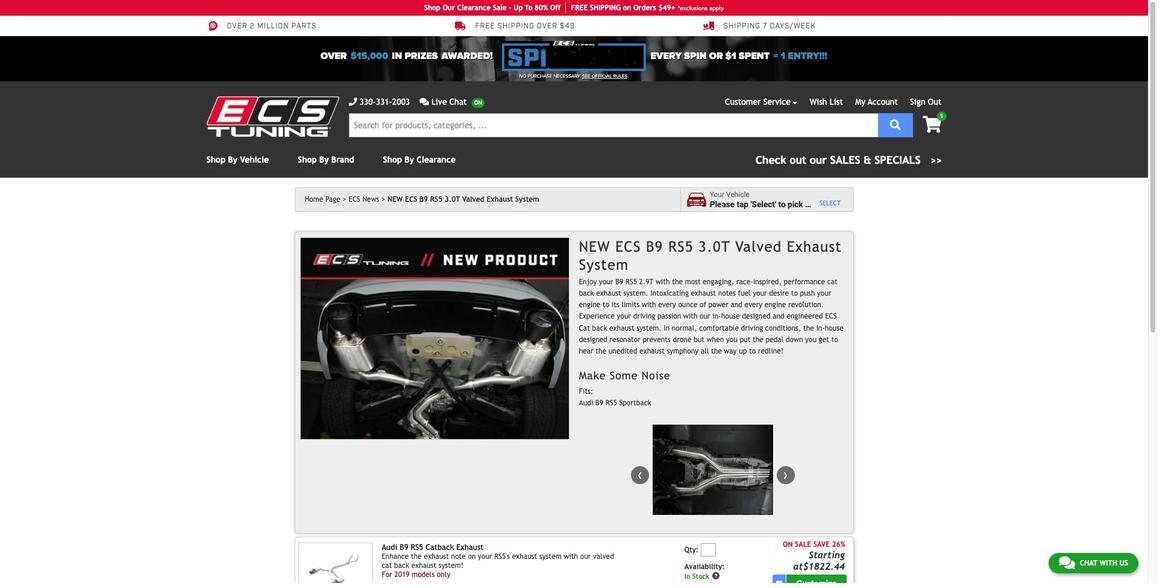 Task type: describe. For each thing, give the bounding box(es) containing it.
sign out link
[[910, 97, 942, 107]]

exhaust up its
[[596, 289, 621, 298]]

1 vertical spatial system.
[[637, 324, 662, 333]]

on inside audi b9 rs5 catback exhaust enhance the exhaust note on your rs5's exhaust system with our valved cat back exhaust system! for 2019 models only
[[468, 553, 476, 561]]

some
[[610, 370, 638, 382]]

free
[[571, 4, 588, 12]]

fuel
[[738, 289, 751, 298]]

wish list link
[[810, 97, 843, 107]]

ecs tuning 'spin to win' contest logo image
[[502, 41, 646, 71]]

to right get
[[832, 336, 838, 344]]

exhaust up resonator
[[610, 324, 635, 333]]

$1
[[726, 50, 737, 62]]

2.9t
[[639, 278, 654, 286]]

home page link
[[305, 195, 347, 204]]

rs5 inside make some noise fits: audi b9 rs5 sportback
[[606, 399, 617, 407]]

over for over $15,000 in prizes
[[321, 50, 347, 62]]

its
[[612, 301, 620, 309]]

&
[[864, 154, 872, 166]]

make
[[579, 370, 606, 382]]

new for new ecs b9 rs5 3.0t valved exhaust system enjoy your b9 rs5 2.9t with the most engaging, race-inspired, performance cat back exhaust system. intoxicating exhaust notes fuel your desire to push your engine to its limits with every ounce of power and every engine revolution. experience your driving passion with our in-house designed and engineered ecs cat back exhaust system. in normal, comfortable driving conditions, the in-house designed resonator prevents drone but when you put the pedal down you get to hear the unedited exhaust symphony all the way up to redline!
[[579, 238, 611, 255]]

select
[[820, 199, 841, 207]]

valved for new ecs b9 rs5 3.0t valved exhaust system
[[462, 195, 485, 204]]

rules
[[613, 74, 628, 79]]

enjoy
[[579, 278, 597, 286]]

‹
[[638, 467, 643, 483]]

new ecs b9 rs5 3.0t valved exhaust system
[[388, 195, 539, 204]]

my
[[856, 97, 866, 107]]

exhaust down catback
[[424, 553, 449, 561]]

your inside audi b9 rs5 catback exhaust enhance the exhaust note on your rs5's exhaust system with our valved cat back exhaust system! for 2019 models only
[[478, 553, 492, 561]]

1 horizontal spatial designed
[[742, 313, 771, 321]]

most
[[685, 278, 701, 286]]

intoxicating
[[651, 289, 689, 298]]

no
[[520, 74, 527, 79]]

shopping cart image
[[923, 116, 942, 133]]

way
[[724, 347, 737, 356]]

see
[[582, 74, 591, 79]]

enhance
[[382, 553, 409, 561]]

vehicle
[[812, 199, 838, 209]]

starting at
[[794, 550, 845, 572]]

parts
[[292, 22, 317, 31]]

to right up
[[749, 347, 756, 356]]

your
[[710, 191, 725, 199]]

‹ link
[[631, 467, 649, 485]]

1 horizontal spatial and
[[773, 313, 785, 321]]

resonator
[[610, 336, 641, 344]]

1 horizontal spatial on
[[623, 4, 632, 12]]

exhaust for new ecs b9 rs5 3.0t valved exhaust system
[[487, 195, 513, 204]]

on sale save 26%
[[783, 541, 846, 549]]

search image
[[890, 119, 901, 130]]

ecs up 2.9t
[[616, 238, 641, 255]]

the right all
[[711, 347, 722, 356]]

the right hear
[[596, 347, 607, 356]]

customer service
[[725, 97, 791, 107]]

inspired,
[[753, 278, 782, 286]]

to left its
[[603, 301, 610, 309]]

cat inside new ecs b9 rs5 3.0t valved exhaust system enjoy your b9 rs5 2.9t with the most engaging, race-inspired, performance cat back exhaust system. intoxicating exhaust notes fuel your desire to push your engine to its limits with every ounce of power and every engine revolution. experience your driving passion with our in-house designed and engineered ecs cat back exhaust system. in normal, comfortable driving conditions, the in-house designed resonator prevents drone but when you put the pedal down you get to hear the unedited exhaust symphony all the way up to redline!
[[828, 278, 838, 286]]

notes
[[718, 289, 736, 298]]

wish list
[[810, 97, 843, 107]]

customer
[[725, 97, 761, 107]]

› link
[[777, 467, 795, 485]]

0 vertical spatial system.
[[624, 289, 649, 298]]

1 vertical spatial designed
[[579, 336, 608, 344]]

with left us
[[1100, 559, 1118, 568]]

your down inspired,
[[753, 289, 767, 298]]

shop for shop by brand
[[298, 155, 317, 165]]

rs5 left 2.9t
[[626, 278, 637, 286]]

es#4727040 - 041866la01 - audi b9 rs5 catback exhaust - enhance the exhaust note on your rs5's exhaust system with our valved cat back exhaust system! - ecs - audi image
[[299, 543, 373, 584]]

to left push
[[791, 289, 798, 298]]

official
[[592, 74, 612, 79]]

0 vertical spatial house
[[722, 313, 740, 321]]

=
[[774, 50, 779, 62]]

availability: in stock
[[685, 563, 725, 581]]

$49+
[[659, 4, 676, 12]]

get
[[819, 336, 830, 344]]

back inside audi b9 rs5 catback exhaust enhance the exhaust note on your rs5's exhaust system with our valved cat back exhaust system! for 2019 models only
[[394, 562, 409, 571]]

over 2 million parts link
[[206, 20, 317, 31]]

in inside availability: in stock
[[685, 573, 691, 581]]

engaging,
[[703, 278, 734, 286]]

the down engineered
[[804, 324, 814, 333]]

audi b9 rs5 catback exhaust enhance the exhaust note on your rs5's exhaust system with our valved cat back exhaust system! for 2019 models only
[[382, 543, 614, 580]]

customer service button
[[725, 96, 798, 109]]

off
[[550, 4, 561, 12]]

7
[[763, 22, 768, 31]]

1 engine from the left
[[579, 301, 601, 309]]

live
[[432, 97, 447, 107]]

-
[[509, 4, 512, 12]]

'select'
[[751, 199, 777, 209]]

1 vertical spatial house
[[825, 324, 844, 333]]

availability:
[[685, 563, 725, 572]]

rs5's
[[495, 553, 510, 561]]

out
[[928, 97, 942, 107]]

over 2 million parts
[[227, 22, 317, 31]]

a
[[805, 199, 810, 209]]

to
[[525, 4, 533, 12]]

phone image
[[349, 98, 357, 106]]

put
[[740, 336, 751, 344]]

all
[[701, 347, 709, 356]]

shop by vehicle
[[206, 155, 269, 165]]

pick
[[788, 199, 803, 209]]

sign out
[[910, 97, 942, 107]]

cat inside audi b9 rs5 catback exhaust enhance the exhaust note on your rs5's exhaust system with our valved cat back exhaust system! for 2019 models only
[[382, 562, 392, 571]]

exhaust for new ecs b9 rs5 3.0t valved exhaust system enjoy your b9 rs5 2.9t with the most engaging, race-inspired, performance cat back exhaust system. intoxicating exhaust notes fuel your desire to push your engine to its limits with every ounce of power and every engine revolution. experience your driving passion with our in-house designed and engineered ecs cat back exhaust system. in normal, comfortable driving conditions, the in-house designed resonator prevents drone but when you put the pedal down you get to hear the unedited exhaust symphony all the way up to redline!
[[787, 238, 842, 255]]

to inside your vehicle please tap 'select' to pick a vehicle
[[779, 199, 786, 209]]

your right push
[[817, 289, 832, 298]]

ecs right news
[[405, 195, 417, 204]]

b9 up its
[[616, 278, 624, 286]]

clearance for by
[[417, 155, 456, 165]]

80%
[[535, 4, 548, 12]]

shipping 7 days/week link
[[703, 20, 816, 31]]

system for new ecs b9 rs5 3.0t valved exhaust system
[[515, 195, 539, 204]]

million
[[257, 22, 289, 31]]

free shipping over $49 link
[[455, 20, 575, 31]]

race-
[[737, 278, 753, 286]]

every
[[651, 50, 682, 62]]

comments image
[[420, 98, 429, 106]]

comfortable
[[699, 324, 739, 333]]

make some noise fits: audi b9 rs5 sportback
[[579, 370, 671, 407]]

conditions,
[[766, 324, 801, 333]]

stock
[[693, 573, 710, 581]]

*exclusions apply link
[[678, 3, 724, 12]]

audi inside audi b9 rs5 catback exhaust enhance the exhaust note on your rs5's exhaust system with our valved cat back exhaust system! for 2019 models only
[[382, 543, 397, 552]]

at
[[794, 562, 803, 572]]



Task type: locate. For each thing, give the bounding box(es) containing it.
ecs up get
[[825, 313, 837, 321]]

system inside new ecs b9 rs5 3.0t valved exhaust system enjoy your b9 rs5 2.9t with the most engaging, race-inspired, performance cat back exhaust system. intoxicating exhaust notes fuel your desire to push your engine to its limits with every ounce of power and every engine revolution. experience your driving passion with our in-house designed and engineered ecs cat back exhaust system. in normal, comfortable driving conditions, the in-house designed resonator prevents drone but when you put the pedal down you get to hear the unedited exhaust symphony all the way up to redline!
[[579, 256, 629, 273]]

0 horizontal spatial in
[[664, 324, 670, 333]]

our inside new ecs b9 rs5 3.0t valved exhaust system enjoy your b9 rs5 2.9t with the most engaging, race-inspired, performance cat back exhaust system. intoxicating exhaust notes fuel your desire to push your engine to its limits with every ounce of power and every engine revolution. experience your driving passion with our in-house designed and engineered ecs cat back exhaust system. in normal, comfortable driving conditions, the in-house designed resonator prevents drone but when you put the pedal down you get to hear the unedited exhaust symphony all the way up to redline!
[[700, 313, 711, 321]]

0 horizontal spatial valved
[[462, 195, 485, 204]]

0 horizontal spatial new
[[388, 195, 403, 204]]

0 vertical spatial back
[[579, 289, 594, 298]]

330-331-2003 link
[[349, 96, 410, 109]]

.
[[628, 74, 629, 79]]

sales
[[831, 154, 861, 166]]

by down ecs tuning image
[[228, 155, 238, 165]]

by for clearance
[[405, 155, 414, 165]]

live chat
[[432, 97, 467, 107]]

ecs left news
[[349, 195, 360, 204]]

3.0t for new ecs b9 rs5 3.0t valved exhaust system enjoy your b9 rs5 2.9t with the most engaging, race-inspired, performance cat back exhaust system. intoxicating exhaust notes fuel your desire to push your engine to its limits with every ounce of power and every engine revolution. experience your driving passion with our in-house designed and engineered ecs cat back exhaust system. in normal, comfortable driving conditions, the in-house designed resonator prevents drone but when you put the pedal down you get to hear the unedited exhaust symphony all the way up to redline!
[[699, 238, 731, 255]]

0 horizontal spatial by
[[228, 155, 238, 165]]

1 horizontal spatial exhaust
[[487, 195, 513, 204]]

home page
[[305, 195, 341, 204]]

0 vertical spatial exhaust
[[487, 195, 513, 204]]

limits
[[622, 301, 640, 309]]

up
[[739, 347, 747, 356]]

rs5 left catback
[[411, 543, 423, 552]]

chat right comments icon
[[1080, 559, 1098, 568]]

rs5
[[430, 195, 443, 204], [669, 238, 694, 255], [626, 278, 637, 286], [606, 399, 617, 407], [411, 543, 423, 552]]

b9 up enhance
[[400, 543, 408, 552]]

0 vertical spatial valved
[[462, 195, 485, 204]]

exhaust inside new ecs b9 rs5 3.0t valved exhaust system enjoy your b9 rs5 2.9t with the most engaging, race-inspired, performance cat back exhaust system. intoxicating exhaust notes fuel your desire to push your engine to its limits with every ounce of power and every engine revolution. experience your driving passion with our in-house designed and engineered ecs cat back exhaust system. in normal, comfortable driving conditions, the in-house designed resonator prevents drone but when you put the pedal down you get to hear the unedited exhaust symphony all the way up to redline!
[[787, 238, 842, 255]]

valved for new ecs b9 rs5 3.0t valved exhaust system enjoy your b9 rs5 2.9t with the most engaging, race-inspired, performance cat back exhaust system. intoxicating exhaust notes fuel your desire to push your engine to its limits with every ounce of power and every engine revolution. experience your driving passion with our in-house designed and engineered ecs cat back exhaust system. in normal, comfortable driving conditions, the in-house designed resonator prevents drone but when you put the pedal down you get to hear the unedited exhaust symphony all the way up to redline!
[[735, 238, 782, 255]]

rs5 up most
[[669, 238, 694, 255]]

driving up put at right bottom
[[741, 324, 763, 333]]

system!
[[439, 562, 464, 571]]

wish
[[810, 97, 827, 107]]

house up get
[[825, 324, 844, 333]]

$15,000
[[351, 50, 388, 62]]

back down 'enjoy'
[[579, 289, 594, 298]]

0 horizontal spatial every
[[658, 301, 676, 309]]

1 horizontal spatial in
[[685, 573, 691, 581]]

None text field
[[701, 544, 716, 557]]

days/week
[[770, 22, 816, 31]]

1 vertical spatial on
[[468, 553, 476, 561]]

engine up experience
[[579, 301, 601, 309]]

2 by from the left
[[319, 155, 329, 165]]

3 by from the left
[[405, 155, 414, 165]]

1 horizontal spatial in-
[[817, 324, 825, 333]]

clearance
[[457, 4, 491, 12], [417, 155, 456, 165]]

3.0t down shop by clearance link
[[445, 195, 460, 204]]

house up comfortable
[[722, 313, 740, 321]]

1 vertical spatial in
[[685, 573, 691, 581]]

with up intoxicating
[[656, 278, 670, 286]]

add to wish list image
[[776, 581, 782, 584]]

1 horizontal spatial engine
[[765, 301, 786, 309]]

0 horizontal spatial 3.0t
[[445, 195, 460, 204]]

0 vertical spatial vehicle
[[240, 155, 269, 165]]

0 horizontal spatial on
[[468, 553, 476, 561]]

shipping 7 days/week
[[724, 22, 816, 31]]

1 vertical spatial in-
[[817, 324, 825, 333]]

1 horizontal spatial audi
[[579, 399, 593, 407]]

0 vertical spatial in-
[[713, 313, 722, 321]]

exhaust inside audi b9 rs5 catback exhaust enhance the exhaust note on your rs5's exhaust system with our valved cat back exhaust system! for 2019 models only
[[456, 543, 484, 552]]

see official rules link
[[582, 73, 628, 80]]

our down of
[[700, 313, 711, 321]]

our inside audi b9 rs5 catback exhaust enhance the exhaust note on your rs5's exhaust system with our valved cat back exhaust system! for 2019 models only
[[580, 553, 591, 561]]

us
[[1120, 559, 1129, 568]]

1 vertical spatial chat
[[1080, 559, 1098, 568]]

0 vertical spatial chat
[[450, 97, 467, 107]]

system. up limits
[[624, 289, 649, 298]]

2 engine from the left
[[765, 301, 786, 309]]

1 down the out
[[940, 113, 944, 119]]

exhaust up of
[[691, 289, 716, 298]]

1 horizontal spatial over
[[321, 50, 347, 62]]

1 horizontal spatial you
[[806, 336, 817, 344]]

system. up prevents
[[637, 324, 662, 333]]

the right put at right bottom
[[753, 336, 764, 344]]

every spin or $1 spent = 1 entry!!!
[[651, 50, 828, 62]]

back
[[579, 289, 594, 298], [592, 324, 607, 333], [394, 562, 409, 571]]

new ecs b9 rs5 3.0t valved exhaust system enjoy your b9 rs5 2.9t with the most engaging, race-inspired, performance cat back exhaust system. intoxicating exhaust notes fuel your desire to push your engine to its limits with every ounce of power and every engine revolution. experience your driving passion with our in-house designed and engineered ecs cat back exhaust system. in normal, comfortable driving conditions, the in-house designed resonator prevents drone but when you put the pedal down you get to hear the unedited exhaust symphony all the way up to redline!
[[579, 238, 844, 356]]

330-331-2003
[[360, 97, 410, 107]]

on right ping
[[623, 4, 632, 12]]

3.0t for new ecs b9 rs5 3.0t valved exhaust system
[[445, 195, 460, 204]]

1 vertical spatial driving
[[741, 324, 763, 333]]

system
[[540, 553, 562, 561]]

in inside new ecs b9 rs5 3.0t valved exhaust system enjoy your b9 rs5 2.9t with the most engaging, race-inspired, performance cat back exhaust system. intoxicating exhaust notes fuel your desire to push your engine to its limits with every ounce of power and every engine revolution. experience your driving passion with our in-house designed and engineered ecs cat back exhaust system. in normal, comfortable driving conditions, the in-house designed resonator prevents drone but when you put the pedal down you get to hear the unedited exhaust symphony all the way up to redline!
[[664, 324, 670, 333]]

rs5 down shop by clearance link
[[430, 195, 443, 204]]

0 vertical spatial and
[[731, 301, 743, 309]]

0 horizontal spatial house
[[722, 313, 740, 321]]

my account
[[856, 97, 898, 107]]

1 vertical spatial back
[[592, 324, 607, 333]]

shop by vehicle link
[[206, 155, 269, 165]]

chat with us link
[[1049, 553, 1139, 574]]

330-
[[360, 97, 376, 107]]

0 horizontal spatial audi
[[382, 543, 397, 552]]

fits:
[[579, 387, 593, 396]]

3.0t
[[445, 195, 460, 204], [699, 238, 731, 255]]

designed up put at right bottom
[[742, 313, 771, 321]]

0 vertical spatial system
[[515, 195, 539, 204]]

b9 down shop by clearance link
[[420, 195, 428, 204]]

Search text field
[[349, 113, 878, 137]]

2 you from the left
[[806, 336, 817, 344]]

over left "2"
[[227, 22, 248, 31]]

shop for shop by vehicle
[[206, 155, 226, 165]]

1
[[781, 50, 786, 62], [940, 113, 944, 119]]

1 horizontal spatial 3.0t
[[699, 238, 731, 255]]

1 horizontal spatial vehicle
[[726, 191, 750, 199]]

designed
[[742, 313, 771, 321], [579, 336, 608, 344]]

1 link
[[913, 112, 947, 134]]

1 horizontal spatial clearance
[[457, 4, 491, 12]]

cat
[[828, 278, 838, 286], [382, 562, 392, 571]]

1 horizontal spatial every
[[745, 301, 763, 309]]

1 vertical spatial new
[[579, 238, 611, 255]]

news
[[363, 195, 379, 204]]

every down fuel
[[745, 301, 763, 309]]

by left brand at the top left
[[319, 155, 329, 165]]

new for new ecs b9 rs5 3.0t valved exhaust system
[[388, 195, 403, 204]]

0 vertical spatial 1
[[781, 50, 786, 62]]

0 vertical spatial driving
[[634, 313, 656, 321]]

vehicle up tap
[[726, 191, 750, 199]]

revolution.
[[789, 301, 824, 309]]

2 vertical spatial back
[[394, 562, 409, 571]]

0 horizontal spatial system
[[515, 195, 539, 204]]

starting
[[809, 550, 845, 561]]

clearance up new ecs b9 rs5 3.0t valved exhaust system at the left top of page
[[417, 155, 456, 165]]

you left get
[[806, 336, 817, 344]]

3.0t up engaging,
[[699, 238, 731, 255]]

with down ounce
[[684, 313, 698, 321]]

1 vertical spatial exhaust
[[787, 238, 842, 255]]

and up 'conditions,' on the bottom right
[[773, 313, 785, 321]]

0 horizontal spatial cat
[[382, 562, 392, 571]]

chat right live on the left of the page
[[450, 97, 467, 107]]

tap
[[737, 199, 749, 209]]

0 vertical spatial on
[[623, 4, 632, 12]]

1 vertical spatial 3.0t
[[699, 238, 731, 255]]

3.0t inside new ecs b9 rs5 3.0t valved exhaust system enjoy your b9 rs5 2.9t with the most engaging, race-inspired, performance cat back exhaust system. intoxicating exhaust notes fuel your desire to push your engine to its limits with every ounce of power and every engine revolution. experience your driving passion with our in-house designed and engineered ecs cat back exhaust system. in normal, comfortable driving conditions, the in-house designed resonator prevents drone but when you put the pedal down you get to hear the unedited exhaust symphony all the way up to redline!
[[699, 238, 731, 255]]

2 every from the left
[[745, 301, 763, 309]]

in
[[392, 50, 402, 62]]

1 horizontal spatial by
[[319, 155, 329, 165]]

in- up get
[[817, 324, 825, 333]]

exhaust
[[487, 195, 513, 204], [787, 238, 842, 255], [456, 543, 484, 552]]

with inside audi b9 rs5 catback exhaust enhance the exhaust note on your rs5's exhaust system with our valved cat back exhaust system! for 2019 models only
[[564, 553, 578, 561]]

with right limits
[[642, 301, 656, 309]]

models
[[412, 571, 435, 580]]

1 every from the left
[[658, 301, 676, 309]]

1 horizontal spatial house
[[825, 324, 844, 333]]

1 horizontal spatial chat
[[1080, 559, 1098, 568]]

shop for shop our clearance sale - up to 80% off
[[424, 4, 441, 12]]

and down fuel
[[731, 301, 743, 309]]

1 vertical spatial our
[[580, 553, 591, 561]]

on right note
[[468, 553, 476, 561]]

designed up hear
[[579, 336, 608, 344]]

1 right '='
[[781, 50, 786, 62]]

1 horizontal spatial driving
[[741, 324, 763, 333]]

cat up for
[[382, 562, 392, 571]]

by for brand
[[319, 155, 329, 165]]

system.
[[624, 289, 649, 298], [637, 324, 662, 333]]

1 vertical spatial clearance
[[417, 155, 456, 165]]

service
[[764, 97, 791, 107]]

1 vertical spatial valved
[[735, 238, 782, 255]]

2 vertical spatial exhaust
[[456, 543, 484, 552]]

or
[[709, 50, 723, 62]]

exhaust right rs5's
[[512, 553, 537, 561]]

0 vertical spatial cat
[[828, 278, 838, 286]]

over for over 2 million parts
[[227, 22, 248, 31]]

0 horizontal spatial you
[[726, 336, 738, 344]]

prevents
[[643, 336, 671, 344]]

free shipping over $49
[[475, 22, 575, 31]]

you up way
[[726, 336, 738, 344]]

unedited
[[609, 347, 638, 356]]

0 horizontal spatial in-
[[713, 313, 722, 321]]

to left 'pick'
[[779, 199, 786, 209]]

0 horizontal spatial and
[[731, 301, 743, 309]]

no purchase necessary. see official rules .
[[520, 74, 629, 79]]

rs5 left the "sportback"
[[606, 399, 617, 407]]

ship
[[590, 4, 605, 12]]

0 horizontal spatial our
[[580, 553, 591, 561]]

spent
[[739, 50, 770, 62]]

0 horizontal spatial engine
[[579, 301, 601, 309]]

0 vertical spatial clearance
[[457, 4, 491, 12]]

sale
[[795, 541, 812, 549]]

1 vertical spatial system
[[579, 256, 629, 273]]

new up 'enjoy'
[[579, 238, 611, 255]]

in down passion
[[664, 324, 670, 333]]

system for new ecs b9 rs5 3.0t valved exhaust system enjoy your b9 rs5 2.9t with the most engaging, race-inspired, performance cat back exhaust system. intoxicating exhaust notes fuel your desire to push your engine to its limits with every ounce of power and every engine revolution. experience your driving passion with our in-house designed and engineered ecs cat back exhaust system. in normal, comfortable driving conditions, the in-house designed resonator prevents drone but when you put the pedal down you get to hear the unedited exhaust symphony all the way up to redline!
[[579, 256, 629, 273]]

0 horizontal spatial over
[[227, 22, 248, 31]]

clearance up free at the left top of page
[[457, 4, 491, 12]]

0 vertical spatial in
[[664, 324, 670, 333]]

shop for shop by clearance
[[383, 155, 402, 165]]

spin
[[684, 50, 707, 62]]

0 vertical spatial our
[[700, 313, 711, 321]]

b9 down "make"
[[596, 399, 604, 407]]

of
[[700, 301, 707, 309]]

the
[[672, 278, 683, 286], [804, 324, 814, 333], [753, 336, 764, 344], [596, 347, 607, 356], [711, 347, 722, 356], [411, 553, 422, 561]]

free
[[475, 22, 495, 31]]

list
[[830, 97, 843, 107]]

exhaust up models
[[412, 562, 437, 571]]

0 vertical spatial new
[[388, 195, 403, 204]]

audi up enhance
[[382, 543, 397, 552]]

0 vertical spatial 3.0t
[[445, 195, 460, 204]]

0 horizontal spatial clearance
[[417, 155, 456, 165]]

cat
[[579, 324, 590, 333]]

over left the $15,000
[[321, 50, 347, 62]]

0 horizontal spatial chat
[[450, 97, 467, 107]]

vehicle inside your vehicle please tap 'select' to pick a vehicle
[[726, 191, 750, 199]]

1 vertical spatial cat
[[382, 562, 392, 571]]

1 horizontal spatial cat
[[828, 278, 838, 286]]

account
[[868, 97, 898, 107]]

b9 inside make some noise fits: audi b9 rs5 sportback
[[596, 399, 604, 407]]

live chat link
[[420, 96, 485, 109]]

prizes
[[405, 50, 438, 62]]

b9 inside audi b9 rs5 catback exhaust enhance the exhaust note on your rs5's exhaust system with our valved cat back exhaust system! for 2019 models only
[[400, 543, 408, 552]]

the up intoxicating
[[672, 278, 683, 286]]

by down 2003
[[405, 155, 414, 165]]

ecs news
[[349, 195, 379, 204]]

in left "stock"
[[685, 573, 691, 581]]

orders
[[634, 4, 656, 12]]

ping
[[605, 4, 621, 12]]

1 vertical spatial vehicle
[[726, 191, 750, 199]]

home
[[305, 195, 323, 204]]

0 vertical spatial over
[[227, 22, 248, 31]]

1 horizontal spatial 1
[[940, 113, 944, 119]]

brand
[[331, 155, 354, 165]]

$1822.44
[[803, 562, 845, 572]]

ecs news link
[[349, 195, 385, 204]]

0 horizontal spatial driving
[[634, 313, 656, 321]]

our
[[443, 4, 455, 12]]

with right system at the left bottom of page
[[564, 553, 578, 561]]

new right news
[[388, 195, 403, 204]]

0 vertical spatial audi
[[579, 399, 593, 407]]

new inside new ecs b9 rs5 3.0t valved exhaust system enjoy your b9 rs5 2.9t with the most engaging, race-inspired, performance cat back exhaust system. intoxicating exhaust notes fuel your desire to push your engine to its limits with every ounce of power and every engine revolution. experience your driving passion with our in-house designed and engineered ecs cat back exhaust system. in normal, comfortable driving conditions, the in-house designed resonator prevents drone but when you put the pedal down you get to hear the unedited exhaust symphony all the way up to redline!
[[579, 238, 611, 255]]

1 vertical spatial 1
[[940, 113, 944, 119]]

clearance for our
[[457, 4, 491, 12]]

passion
[[658, 313, 681, 321]]

1 horizontal spatial system
[[579, 256, 629, 273]]

b9 up 2.9t
[[646, 238, 664, 255]]

push
[[800, 289, 815, 298]]

cat right performance
[[828, 278, 838, 286]]

exhaust down prevents
[[640, 347, 665, 356]]

in-
[[713, 313, 722, 321], [817, 324, 825, 333]]

2 horizontal spatial exhaust
[[787, 238, 842, 255]]

0 horizontal spatial vehicle
[[240, 155, 269, 165]]

question sign image
[[712, 572, 720, 581]]

0 horizontal spatial 1
[[781, 50, 786, 62]]

shop by brand link
[[298, 155, 354, 165]]

1 vertical spatial and
[[773, 313, 785, 321]]

audi down fits:
[[579, 399, 593, 407]]

valved inside new ecs b9 rs5 3.0t valved exhaust system enjoy your b9 rs5 2.9t with the most engaging, race-inspired, performance cat back exhaust system. intoxicating exhaust notes fuel your desire to push your engine to its limits with every ounce of power and every engine revolution. experience your driving passion with our in-house designed and engineered ecs cat back exhaust system. in normal, comfortable driving conditions, the in-house designed resonator prevents drone but when you put the pedal down you get to hear the unedited exhaust symphony all the way up to redline!
[[735, 238, 782, 255]]

audi inside make some noise fits: audi b9 rs5 sportback
[[579, 399, 593, 407]]

by
[[228, 155, 238, 165], [319, 155, 329, 165], [405, 155, 414, 165]]

driving down limits
[[634, 313, 656, 321]]

our left valved
[[580, 553, 591, 561]]

1 horizontal spatial valved
[[735, 238, 782, 255]]

26%
[[832, 541, 846, 549]]

every up passion
[[658, 301, 676, 309]]

back down experience
[[592, 324, 607, 333]]

my account link
[[856, 97, 898, 107]]

1 you from the left
[[726, 336, 738, 344]]

shop by brand
[[298, 155, 354, 165]]

1 vertical spatial audi
[[382, 543, 397, 552]]

when
[[707, 336, 724, 344]]

1 by from the left
[[228, 155, 238, 165]]

rs5 inside audi b9 rs5 catback exhaust enhance the exhaust note on your rs5's exhaust system with our valved cat back exhaust system! for 2019 models only
[[411, 543, 423, 552]]

2 horizontal spatial by
[[405, 155, 414, 165]]

0 horizontal spatial exhaust
[[456, 543, 484, 552]]

by for vehicle
[[228, 155, 238, 165]]

1 vertical spatial over
[[321, 50, 347, 62]]

vehicle down ecs tuning image
[[240, 155, 269, 165]]

the inside audi b9 rs5 catback exhaust enhance the exhaust note on your rs5's exhaust system with our valved cat back exhaust system! for 2019 models only
[[411, 553, 422, 561]]

entry!!!
[[788, 50, 828, 62]]

only
[[437, 571, 451, 580]]

desire
[[770, 289, 789, 298]]

comments image
[[1059, 556, 1075, 570]]

the down audi b9 rs5 catback exhaust link
[[411, 553, 422, 561]]

engineered
[[787, 313, 823, 321]]

0 horizontal spatial designed
[[579, 336, 608, 344]]

in- down power
[[713, 313, 722, 321]]

1 horizontal spatial new
[[579, 238, 611, 255]]

your right 'enjoy'
[[599, 278, 613, 286]]

engine down desire at the right of page
[[765, 301, 786, 309]]

your
[[599, 278, 613, 286], [753, 289, 767, 298], [817, 289, 832, 298], [617, 313, 631, 321], [478, 553, 492, 561]]

chat
[[450, 97, 467, 107], [1080, 559, 1098, 568]]

your down limits
[[617, 313, 631, 321]]

ecs tuning image
[[206, 96, 339, 137]]

your left rs5's
[[478, 553, 492, 561]]

1 horizontal spatial our
[[700, 313, 711, 321]]

back up 2019
[[394, 562, 409, 571]]

0 vertical spatial designed
[[742, 313, 771, 321]]



Task type: vqa. For each thing, say whether or not it's contained in the screenshot.
intoxicating
yes



